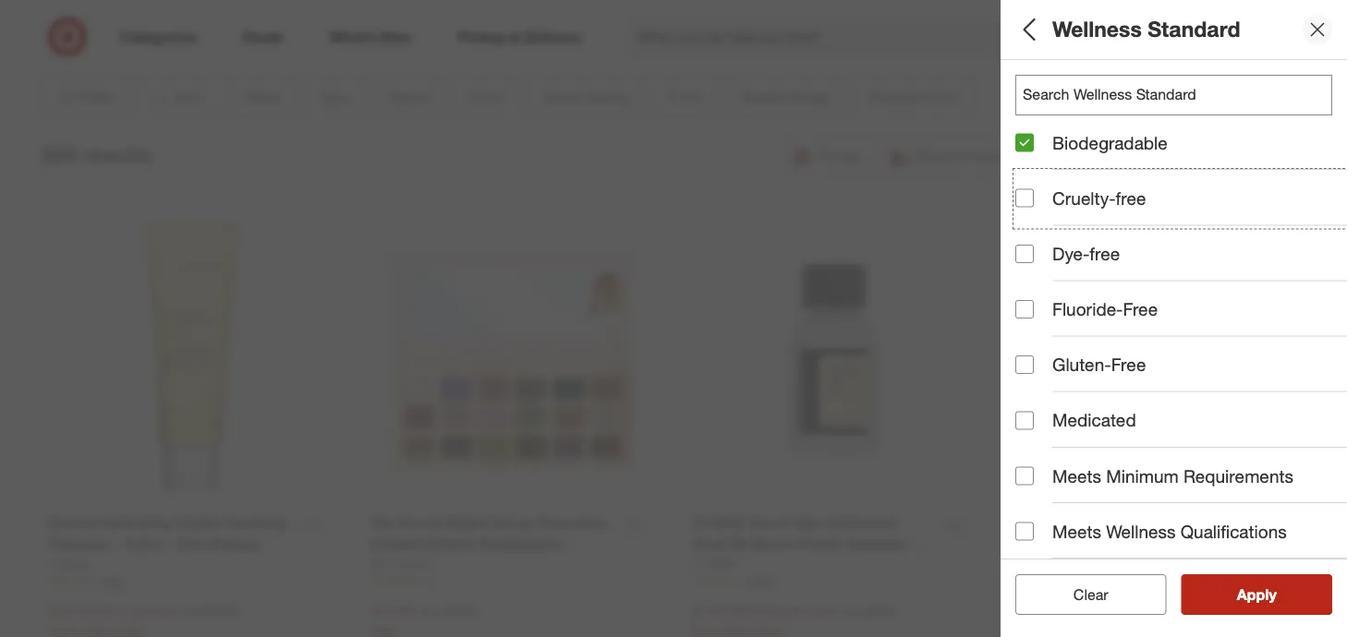Task type: vqa. For each thing, say whether or not it's contained in the screenshot.


Task type: locate. For each thing, give the bounding box(es) containing it.
9227
[[1070, 576, 1095, 589]]

biodegradable up 9227
[[1015, 558, 1100, 575]]

meets for meets wellness qualifications
[[1052, 521, 1101, 542]]

clear
[[1064, 586, 1099, 604], [1073, 586, 1108, 604]]

filters
[[1047, 16, 1104, 42]]

$14.99;
[[1207, 235, 1250, 251]]

$3.50 - $8.40
[[1013, 603, 1099, 621]]

$5.71
[[100, 603, 131, 620]]

fair;
[[1015, 300, 1040, 316]]

wellness inside wellness standard biodegradable
[[1015, 535, 1089, 556]]

1 ( from the left
[[96, 603, 100, 620]]

clear for clear
[[1073, 586, 1108, 604]]

0 vertical spatial free
[[1116, 188, 1146, 209]]

guest rating 5 stars
[[1015, 147, 1124, 187]]

2 horizontal spatial reg
[[842, 603, 860, 620]]

all
[[1103, 586, 1118, 604]]

clear all
[[1064, 586, 1118, 604]]

None text field
[[1015, 75, 1332, 115]]

0 horizontal spatial color
[[1015, 82, 1061, 103]]

reg inside $24.00 ( $5.71 /ounce ) reg $30.00
[[179, 603, 198, 620]]

1 meets from the top
[[1052, 466, 1101, 487]]

0 horizontal spatial reg
[[179, 603, 198, 620]]

1 reg from the left
[[179, 603, 198, 620]]

search button
[[1074, 17, 1118, 61]]

9227 link
[[1013, 575, 1299, 590]]

shade range fair; light; medium
[[1015, 276, 1127, 316]]

meets minimum requirements
[[1052, 466, 1294, 487]]

1 clear from the left
[[1064, 586, 1099, 604]]

reg left '$8.50'
[[842, 603, 860, 620]]

0 vertical spatial biodegradable
[[1052, 132, 1168, 153]]

orange;
[[1268, 106, 1312, 122]]

results
[[83, 142, 152, 168], [1248, 586, 1296, 604]]

1997
[[749, 575, 774, 588]]

1 vertical spatial results
[[1248, 586, 1296, 604]]

standard for wellness standard
[[1148, 16, 1240, 42]]

Dye-free checkbox
[[1015, 245, 1034, 263]]

advertisement region
[[119, 0, 1228, 44]]

reg down 6
[[418, 603, 437, 620]]

$5
[[1090, 235, 1103, 251]]

product form
[[1015, 347, 1130, 368]]

concealing
[[1177, 494, 1243, 510]]

color right blending;
[[1074, 494, 1105, 510]]

health
[[1015, 412, 1070, 433]]

$24.00
[[49, 602, 93, 620]]

$5.95
[[692, 602, 728, 620]]

free up range
[[1090, 243, 1120, 265]]

) down 865 link
[[172, 603, 175, 620]]

standard inside dialog
[[1148, 16, 1240, 42]]

gold;
[[1169, 106, 1197, 122]]

584
[[42, 142, 77, 168]]

beige;
[[1015, 106, 1051, 122]]

1 vertical spatial free
[[1111, 354, 1146, 376]]

meets
[[1052, 466, 1101, 487], [1052, 521, 1101, 542]]

clear inside button
[[1064, 586, 1099, 604]]

standard up 9227 link
[[1094, 535, 1171, 556]]

benefit
[[1015, 470, 1075, 491]]

$10
[[1164, 235, 1185, 251]]

standard inside wellness standard biodegradable
[[1094, 535, 1171, 556]]

shade
[[1015, 276, 1068, 297]]

product form button
[[1015, 328, 1347, 393]]

price
[[1015, 211, 1059, 232]]

2 meets from the top
[[1052, 521, 1101, 542]]

meets wellness qualifications
[[1052, 521, 1287, 542]]

$27.00 reg $54.00
[[370, 602, 479, 620]]

color up beige;
[[1015, 82, 1061, 103]]

1 vertical spatial standard
[[1094, 535, 1171, 556]]

meets for meets minimum requirements
[[1052, 466, 1101, 487]]

wellness
[[1052, 16, 1142, 42], [1106, 521, 1176, 542], [1015, 535, 1089, 556]]

reg
[[179, 603, 198, 620], [418, 603, 437, 620], [842, 603, 860, 620]]

1 horizontal spatial reg
[[418, 603, 437, 620]]

brown;
[[1125, 106, 1165, 122]]

Cruelty-free checkbox
[[1015, 189, 1034, 208]]

1 horizontal spatial results
[[1248, 586, 1296, 604]]

pink;
[[1316, 106, 1344, 122]]

2 clear from the left
[[1073, 586, 1108, 604]]

What can we help you find? suggestions appear below search field
[[626, 17, 1087, 57]]

apply
[[1237, 586, 1277, 604]]

meets up blending;
[[1052, 466, 1101, 487]]

biodegradable
[[1052, 132, 1168, 153], [1015, 558, 1100, 575]]

( right the $24.00
[[96, 603, 100, 620]]

free
[[1116, 188, 1146, 209], [1090, 243, 1120, 265]]

0 vertical spatial meets
[[1052, 466, 1101, 487]]

0 vertical spatial free
[[1123, 299, 1158, 320]]

meets down blending;
[[1052, 521, 1101, 542]]

results inside 'button'
[[1248, 586, 1296, 604]]

0 vertical spatial color
[[1015, 82, 1061, 103]]

reg down 865 link
[[179, 603, 198, 620]]

2 reg from the left
[[418, 603, 437, 620]]

minimum
[[1106, 466, 1179, 487]]

guest
[[1015, 147, 1065, 168]]

1 horizontal spatial color
[[1074, 494, 1105, 510]]

1 horizontal spatial )
[[834, 603, 838, 620]]

price $0  –  $4.99; $5  –  $9.99; $10  –  $14.99; $15  –  $19.99; $
[[1015, 211, 1347, 251]]

standard
[[1148, 16, 1240, 42], [1094, 535, 1171, 556]]

0 vertical spatial results
[[83, 142, 152, 168]]

2 ( from the left
[[731, 603, 735, 620]]

1 vertical spatial color
[[1074, 494, 1105, 510]]

( inside $24.00 ( $5.71 /ounce ) reg $30.00
[[96, 603, 100, 620]]

/fluid
[[766, 603, 795, 620]]

biodegradable inside the wellness standard dialog
[[1052, 132, 1168, 153]]

free up $9.99;
[[1116, 188, 1146, 209]]

medium
[[1080, 300, 1127, 316]]

benefit blending; color correction; concealing
[[1015, 470, 1243, 510]]

stars
[[1026, 170, 1054, 187]]

gluten-
[[1052, 354, 1111, 376]]

$4.99;
[[1051, 235, 1086, 251]]

ounce
[[799, 603, 834, 620]]

results right see
[[1248, 586, 1296, 604]]

clear button
[[1015, 575, 1166, 615]]

0 horizontal spatial results
[[83, 142, 152, 168]]

wellness for wellness standard biodegradable
[[1015, 535, 1089, 556]]

1997 link
[[692, 574, 976, 590]]

) down the 1997 link
[[834, 603, 838, 620]]

2 ) from the left
[[834, 603, 838, 620]]

( right $5.95
[[731, 603, 735, 620]]

1 horizontal spatial (
[[731, 603, 735, 620]]

free for cruelty-
[[1116, 188, 1146, 209]]

0 horizontal spatial )
[[172, 603, 175, 620]]

clear inside "button"
[[1073, 586, 1108, 604]]

Gluten-Free checkbox
[[1015, 356, 1034, 374]]

standard up color beige; black; blue; brown; gold; gray; clear; orange; pink;
[[1148, 16, 1240, 42]]

standard for wellness standard biodegradable
[[1094, 535, 1171, 556]]

1 vertical spatial biodegradable
[[1015, 558, 1100, 575]]

1 vertical spatial free
[[1090, 243, 1120, 265]]

( for $5.95
[[731, 603, 735, 620]]

Medicated checkbox
[[1015, 411, 1034, 430]]

correction;
[[1109, 494, 1174, 510]]

results right 584
[[83, 142, 152, 168]]

3 reg from the left
[[842, 603, 860, 620]]

see
[[1218, 586, 1244, 604]]

)
[[172, 603, 175, 620], [834, 603, 838, 620]]

wellness standard
[[1052, 16, 1240, 42]]

1 ) from the left
[[172, 603, 175, 620]]

( inside $5.95 ( $5.89 /fluid ounce ) reg $8.50
[[731, 603, 735, 620]]

biodegradable down the blue;
[[1052, 132, 1168, 153]]

all filters
[[1015, 16, 1104, 42]]

medicated
[[1052, 410, 1136, 431]]

0 horizontal spatial (
[[96, 603, 100, 620]]

blending;
[[1015, 494, 1070, 510]]

$54.00
[[440, 603, 479, 620]]

$30.00
[[201, 603, 240, 620]]

1 vertical spatial meets
[[1052, 521, 1101, 542]]

0 vertical spatial standard
[[1148, 16, 1240, 42]]

$8.40
[[1063, 603, 1099, 621]]

light;
[[1044, 300, 1076, 316]]



Task type: describe. For each thing, give the bounding box(es) containing it.
584 results
[[42, 142, 152, 168]]

reg inside $5.95 ( $5.89 /fluid ounce ) reg $8.50
[[842, 603, 860, 620]]

gluten-free
[[1052, 354, 1146, 376]]

$19.99;
[[1296, 235, 1338, 251]]

blue;
[[1093, 106, 1122, 122]]

dye-
[[1052, 243, 1090, 265]]

facts
[[1074, 412, 1120, 433]]

) inside $24.00 ( $5.71 /ounce ) reg $30.00
[[172, 603, 175, 620]]

Meets Wellness Qualifications checkbox
[[1015, 523, 1034, 541]]

/ounce
[[131, 603, 172, 620]]

$3.50
[[1013, 603, 1049, 621]]

( for $24.00
[[96, 603, 100, 620]]

color beige; black; blue; brown; gold; gray; clear; orange; pink; 
[[1015, 82, 1347, 122]]

865
[[106, 575, 124, 588]]

clear all button
[[1015, 575, 1166, 615]]

product
[[1015, 347, 1082, 368]]

) inside $5.95 ( $5.89 /fluid ounce ) reg $8.50
[[834, 603, 838, 620]]

all filters dialog
[[1001, 0, 1347, 638]]

reg inside $27.00 reg $54.00
[[418, 603, 437, 620]]

results for 584 results
[[83, 142, 152, 168]]

range
[[1073, 276, 1127, 297]]

none text field inside the wellness standard dialog
[[1015, 75, 1332, 115]]

cruelty-free
[[1052, 188, 1146, 209]]

requirements
[[1183, 466, 1294, 487]]

865 link
[[49, 574, 333, 590]]

wellness standard dialog
[[1001, 0, 1347, 638]]

$27.00
[[370, 602, 414, 620]]

form
[[1087, 347, 1130, 368]]

see results
[[1218, 586, 1296, 604]]

$15
[[1253, 235, 1274, 251]]

cruelty-
[[1052, 188, 1116, 209]]

fluoride-
[[1052, 299, 1123, 320]]

color inside benefit blending; color correction; concealing
[[1074, 494, 1105, 510]]

$
[[1342, 235, 1347, 251]]

health facts button
[[1015, 393, 1347, 457]]

6
[[427, 575, 433, 588]]

search
[[1074, 30, 1118, 48]]

see results button
[[1181, 575, 1332, 615]]

$8.50
[[864, 603, 896, 620]]

free for dye-
[[1090, 243, 1120, 265]]

-
[[1053, 603, 1059, 621]]

qualifications
[[1180, 521, 1287, 542]]

wellness standard biodegradable
[[1015, 535, 1171, 575]]

apply button
[[1181, 575, 1332, 615]]

$0
[[1015, 235, 1029, 251]]

black;
[[1055, 106, 1090, 122]]

color inside color beige; black; blue; brown; gold; gray; clear; orange; pink;
[[1015, 82, 1061, 103]]

$5.89
[[735, 603, 766, 620]]

$24.00 ( $5.71 /ounce ) reg $30.00
[[49, 602, 240, 620]]

Biodegradable checkbox
[[1015, 134, 1034, 152]]

clear;
[[1233, 106, 1265, 122]]

clear for clear all
[[1064, 586, 1099, 604]]

health facts
[[1015, 412, 1120, 433]]

wellness for wellness standard
[[1052, 16, 1142, 42]]

results for see results
[[1248, 586, 1296, 604]]

biodegradable inside wellness standard biodegradable
[[1015, 558, 1100, 575]]

fluoride-free
[[1052, 299, 1158, 320]]

free for gluten-
[[1111, 354, 1146, 376]]

6 link
[[370, 574, 655, 590]]

Meets Minimum Requirements checkbox
[[1015, 467, 1034, 485]]

free for fluoride-
[[1123, 299, 1158, 320]]

rating
[[1070, 147, 1124, 168]]

$9.99;
[[1126, 235, 1161, 251]]

dye-free
[[1052, 243, 1120, 265]]

Fluoride-Free checkbox
[[1015, 300, 1034, 319]]

gray;
[[1201, 106, 1230, 122]]

5
[[1015, 170, 1023, 187]]

$5.95 ( $5.89 /fluid ounce ) reg $8.50
[[692, 602, 896, 620]]

all
[[1015, 16, 1041, 42]]



